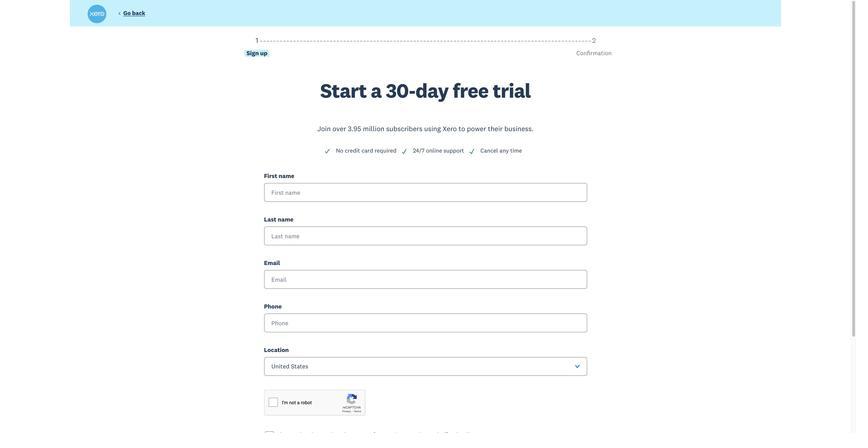 Task type: locate. For each thing, give the bounding box(es) containing it.
1 included image from the left
[[402, 148, 408, 154]]

phone
[[264, 303, 282, 310]]

0 horizontal spatial included image
[[402, 148, 408, 154]]

included image for 24/7 online support
[[402, 148, 408, 154]]

first name
[[264, 172, 295, 180]]

steps group
[[89, 36, 763, 81]]

included image left "cancel"
[[469, 148, 475, 154]]

name for last name
[[278, 216, 294, 223]]

Email email field
[[264, 270, 587, 289]]

no
[[336, 147, 344, 154]]

0 vertical spatial name
[[279, 172, 295, 180]]

2 included image from the left
[[469, 148, 475, 154]]

credit
[[345, 147, 360, 154]]

xero homepage image
[[88, 5, 106, 23]]

a
[[371, 78, 382, 103]]

last
[[264, 216, 277, 223]]

cancel any time
[[481, 147, 522, 154]]

any
[[500, 147, 509, 154]]

start
[[320, 78, 367, 103]]

to
[[459, 124, 466, 133]]

no credit card required
[[336, 147, 397, 154]]

using
[[425, 124, 441, 133]]

join over 3.95 million subscribers using xero to power their business.
[[318, 124, 534, 133]]

back
[[132, 9, 145, 17]]

included image
[[402, 148, 408, 154], [469, 148, 475, 154]]

sign up
[[247, 49, 268, 57]]

included image left 24/7
[[402, 148, 408, 154]]

1 vertical spatial name
[[278, 216, 294, 223]]

power
[[467, 124, 487, 133]]

states
[[291, 363, 309, 370]]

1
[[256, 36, 259, 45]]

time
[[511, 147, 522, 154]]

included image for cancel any time
[[469, 148, 475, 154]]

name
[[279, 172, 295, 180], [278, 216, 294, 223]]

subscribers
[[387, 124, 423, 133]]

business.
[[505, 124, 534, 133]]

name right last
[[278, 216, 294, 223]]

1 horizontal spatial included image
[[469, 148, 475, 154]]

name right first on the top
[[279, 172, 295, 180]]

First name text field
[[264, 183, 587, 202]]



Task type: vqa. For each thing, say whether or not it's contained in the screenshot.
the 'team' on the left of the page
no



Task type: describe. For each thing, give the bounding box(es) containing it.
xero
[[443, 124, 457, 133]]

24/7 online support
[[413, 147, 464, 154]]

email
[[264, 259, 280, 267]]

over
[[333, 124, 346, 133]]

name for first name
[[279, 172, 295, 180]]

support
[[444, 147, 464, 154]]

24/7
[[413, 147, 425, 154]]

go
[[123, 9, 131, 17]]

required
[[375, 147, 397, 154]]

start a 30-day free trial region
[[89, 36, 763, 433]]

trial
[[493, 78, 531, 103]]

start a 30-day free trial
[[320, 78, 531, 103]]

up
[[260, 49, 268, 57]]

location
[[264, 346, 289, 354]]

join
[[318, 124, 331, 133]]

their
[[488, 124, 503, 133]]

go back button
[[118, 9, 145, 18]]

cancel
[[481, 147, 498, 154]]

million
[[363, 124, 385, 133]]

united
[[272, 363, 290, 370]]

united states
[[272, 363, 309, 370]]

go back
[[123, 9, 145, 17]]

day
[[416, 78, 449, 103]]

Phone text field
[[264, 314, 587, 332]]

Last name text field
[[264, 227, 587, 245]]

included image
[[325, 148, 331, 154]]

card
[[362, 147, 373, 154]]

confirmation
[[577, 49, 612, 57]]

2
[[593, 36, 596, 45]]

free
[[453, 78, 489, 103]]

first
[[264, 172, 277, 180]]

30-
[[386, 78, 416, 103]]

3.95
[[348, 124, 361, 133]]

online
[[426, 147, 442, 154]]

sign
[[247, 49, 259, 57]]

last name
[[264, 216, 294, 223]]



